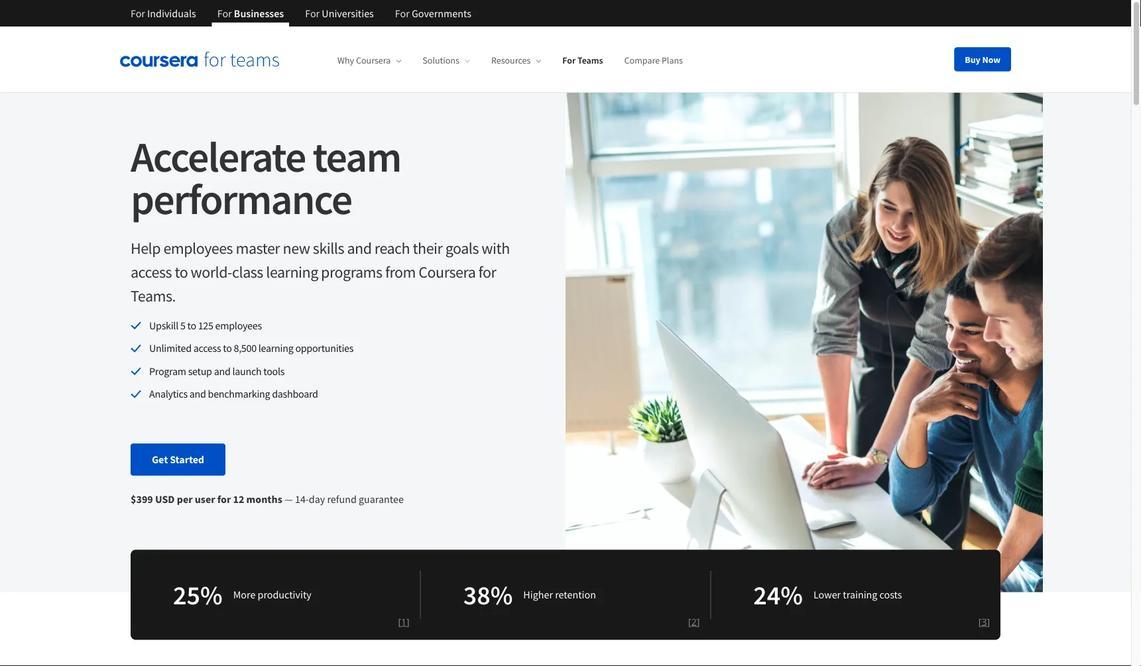 Task type: locate. For each thing, give the bounding box(es) containing it.
] for 38%
[[697, 616, 700, 628]]

program setup and launch tools
[[149, 365, 285, 378]]

2 horizontal spatial [
[[979, 616, 982, 628]]

1 vertical spatial access
[[193, 342, 221, 355]]

for businesses
[[217, 7, 284, 20]]

compare plans
[[624, 55, 683, 66]]

why coursera link
[[338, 55, 401, 66]]

1 ] from the left
[[407, 616, 410, 628]]

[ for 25%
[[398, 616, 401, 628]]

1 [ from the left
[[398, 616, 401, 628]]

3 [ from the left
[[979, 616, 982, 628]]

from
[[385, 262, 416, 282]]

reach
[[375, 238, 410, 258]]

to left 8,500
[[223, 342, 232, 355]]

0 vertical spatial to
[[175, 262, 188, 282]]

learning down new
[[266, 262, 318, 282]]

for left teams
[[563, 55, 576, 66]]

resources link
[[491, 55, 541, 66]]

and inside help employees master new skills and reach their goals with access to world-class learning programs from coursera for teams.
[[347, 238, 372, 258]]

solutions
[[423, 55, 460, 66]]

] for 24%
[[987, 616, 990, 628]]

help employees master new skills and reach their goals with access to world-class learning programs from coursera for teams.
[[131, 238, 510, 306]]

2 [ from the left
[[688, 616, 692, 628]]

3 ] from the left
[[987, 616, 990, 628]]

why
[[338, 55, 354, 66]]

coursera
[[356, 55, 391, 66], [419, 262, 476, 282]]

for universities
[[305, 7, 374, 20]]

for for universities
[[305, 7, 320, 20]]

coursera down goals
[[419, 262, 476, 282]]

opportunities
[[295, 342, 354, 355]]

0 horizontal spatial for
[[217, 493, 231, 506]]

for for individuals
[[131, 7, 145, 20]]

employees
[[163, 238, 233, 258], [215, 319, 262, 332]]

12
[[233, 493, 244, 506]]

world-
[[191, 262, 232, 282]]

1 vertical spatial coursera
[[419, 262, 476, 282]]

usd
[[155, 493, 175, 506]]

1 vertical spatial learning
[[259, 342, 293, 355]]

access up the teams.
[[131, 262, 172, 282]]

user
[[195, 493, 215, 506]]

for down with
[[479, 262, 496, 282]]

0 horizontal spatial ]
[[407, 616, 410, 628]]

class
[[232, 262, 263, 282]]

0 horizontal spatial [
[[398, 616, 401, 628]]

and down setup
[[190, 387, 206, 401]]

plans
[[662, 55, 683, 66]]

0 horizontal spatial access
[[131, 262, 172, 282]]

goals
[[445, 238, 479, 258]]

learning
[[266, 262, 318, 282], [259, 342, 293, 355]]

compare plans link
[[624, 55, 683, 66]]

get started link
[[131, 444, 225, 476]]

for inside help employees master new skills and reach their goals with access to world-class learning programs from coursera for teams.
[[479, 262, 496, 282]]

training
[[843, 589, 878, 602]]

access down 125
[[193, 342, 221, 355]]

1 horizontal spatial ]
[[697, 616, 700, 628]]

1 horizontal spatial access
[[193, 342, 221, 355]]

dashboard
[[272, 387, 318, 401]]

coursera for teams image
[[120, 52, 279, 67]]

1 horizontal spatial [
[[688, 616, 692, 628]]

0 vertical spatial learning
[[266, 262, 318, 282]]

banner navigation
[[120, 0, 482, 36]]

and right setup
[[214, 365, 230, 378]]

[
[[398, 616, 401, 628], [688, 616, 692, 628], [979, 616, 982, 628]]

0 horizontal spatial coursera
[[356, 55, 391, 66]]

for left individuals
[[131, 7, 145, 20]]

solutions link
[[423, 55, 470, 66]]

2 vertical spatial and
[[190, 387, 206, 401]]

2 ] from the left
[[697, 616, 700, 628]]

0 vertical spatial for
[[479, 262, 496, 282]]

1 horizontal spatial coursera
[[419, 262, 476, 282]]

performance
[[131, 172, 352, 225]]

employees up world-
[[163, 238, 233, 258]]

1 horizontal spatial for
[[479, 262, 496, 282]]

for left universities on the top left
[[305, 7, 320, 20]]

individuals
[[147, 7, 196, 20]]

[ for 24%
[[979, 616, 982, 628]]

to for 5
[[187, 319, 196, 332]]

unlimited access to 8,500 learning opportunities
[[149, 342, 354, 355]]

started
[[170, 453, 204, 467]]

teams
[[578, 55, 603, 66]]

access
[[131, 262, 172, 282], [193, 342, 221, 355]]

learning up tools at bottom left
[[259, 342, 293, 355]]

compare
[[624, 55, 660, 66]]

analytics
[[149, 387, 188, 401]]

for left businesses
[[217, 7, 232, 20]]

higher
[[524, 589, 553, 602]]

2 vertical spatial to
[[223, 342, 232, 355]]

to right 5
[[187, 319, 196, 332]]

1 vertical spatial and
[[214, 365, 230, 378]]

coursera right 'why'
[[356, 55, 391, 66]]

productivity
[[258, 589, 312, 602]]

new
[[283, 238, 310, 258]]

14-
[[295, 493, 309, 506]]

0 vertical spatial access
[[131, 262, 172, 282]]

0 vertical spatial employees
[[163, 238, 233, 258]]

for for businesses
[[217, 7, 232, 20]]

to left world-
[[175, 262, 188, 282]]

for
[[479, 262, 496, 282], [217, 493, 231, 506]]

25%
[[173, 578, 223, 612]]

employees inside help employees master new skills and reach their goals with access to world-class learning programs from coursera for teams.
[[163, 238, 233, 258]]

launch
[[232, 365, 262, 378]]

for left 12
[[217, 493, 231, 506]]

1
[[401, 616, 407, 628]]

1 vertical spatial to
[[187, 319, 196, 332]]

1 horizontal spatial and
[[214, 365, 230, 378]]

for
[[131, 7, 145, 20], [217, 7, 232, 20], [305, 7, 320, 20], [395, 7, 410, 20], [563, 55, 576, 66]]

1 vertical spatial for
[[217, 493, 231, 506]]

for left governments
[[395, 7, 410, 20]]

0 vertical spatial and
[[347, 238, 372, 258]]

and
[[347, 238, 372, 258], [214, 365, 230, 378], [190, 387, 206, 401]]

2 horizontal spatial and
[[347, 238, 372, 258]]

and up programs on the left top of the page
[[347, 238, 372, 258]]

to
[[175, 262, 188, 282], [187, 319, 196, 332], [223, 342, 232, 355]]

2 horizontal spatial ]
[[987, 616, 990, 628]]

employees up 8,500
[[215, 319, 262, 332]]



Task type: vqa. For each thing, say whether or not it's contained in the screenshot.
WORLD-
yes



Task type: describe. For each thing, give the bounding box(es) containing it.
24%
[[754, 578, 803, 612]]

help
[[131, 238, 161, 258]]

upskill 5 to 125 employees
[[149, 319, 262, 332]]

setup
[[188, 365, 212, 378]]

coursera inside help employees master new skills and reach their goals with access to world-class learning programs from coursera for teams.
[[419, 262, 476, 282]]

day
[[309, 493, 325, 506]]

analytics and benchmarking dashboard
[[149, 387, 318, 401]]

[ for 38%
[[688, 616, 692, 628]]

their
[[413, 238, 443, 258]]

resources
[[491, 55, 531, 66]]

for individuals
[[131, 7, 196, 20]]

now
[[983, 53, 1001, 65]]

businesses
[[234, 7, 284, 20]]

unlimited
[[149, 342, 192, 355]]

governments
[[412, 7, 472, 20]]

[ 1 ]
[[398, 616, 410, 628]]

program
[[149, 365, 186, 378]]

higher retention
[[524, 589, 596, 602]]

skills
[[313, 238, 344, 258]]

refund
[[327, 493, 357, 506]]

38%
[[463, 578, 513, 612]]

tools
[[263, 365, 285, 378]]

lower
[[814, 589, 841, 602]]

benchmarking
[[208, 387, 270, 401]]

retention
[[555, 589, 596, 602]]

2
[[692, 616, 697, 628]]

get started
[[152, 453, 204, 467]]

[ 2 ]
[[688, 616, 700, 628]]

why coursera
[[338, 55, 391, 66]]

] for 25%
[[407, 616, 410, 628]]

0 horizontal spatial and
[[190, 387, 206, 401]]

master
[[236, 238, 280, 258]]

buy now
[[965, 53, 1001, 65]]

get
[[152, 453, 168, 467]]

1 vertical spatial employees
[[215, 319, 262, 332]]

more
[[233, 589, 256, 602]]

with
[[482, 238, 510, 258]]

upskill
[[149, 319, 178, 332]]

costs
[[880, 589, 902, 602]]

for for governments
[[395, 7, 410, 20]]

—
[[284, 493, 293, 506]]

lower training costs
[[814, 589, 902, 602]]

more productivity
[[233, 589, 312, 602]]

per
[[177, 493, 193, 506]]

guarantee
[[359, 493, 404, 506]]

accelerate team performance
[[131, 130, 401, 225]]

$399 usd per user for 12 months — 14-day refund guarantee
[[131, 493, 404, 506]]

for governments
[[395, 7, 472, 20]]

8,500
[[234, 342, 257, 355]]

learning inside help employees master new skills and reach their goals with access to world-class learning programs from coursera for teams.
[[266, 262, 318, 282]]

[ 3 ]
[[979, 616, 990, 628]]

125
[[198, 319, 213, 332]]

teams.
[[131, 286, 176, 306]]

to for access
[[223, 342, 232, 355]]

access inside help employees master new skills and reach their goals with access to world-class learning programs from coursera for teams.
[[131, 262, 172, 282]]

for teams
[[563, 55, 603, 66]]

team
[[313, 130, 401, 183]]

buy
[[965, 53, 981, 65]]

0 vertical spatial coursera
[[356, 55, 391, 66]]

for teams link
[[563, 55, 603, 66]]

programs
[[321, 262, 382, 282]]

3
[[982, 616, 987, 628]]

universities
[[322, 7, 374, 20]]

to inside help employees master new skills and reach their goals with access to world-class learning programs from coursera for teams.
[[175, 262, 188, 282]]

buy now button
[[955, 47, 1011, 71]]

$399
[[131, 493, 153, 506]]

months
[[246, 493, 282, 506]]

accelerate
[[131, 130, 305, 183]]

5
[[180, 319, 185, 332]]



